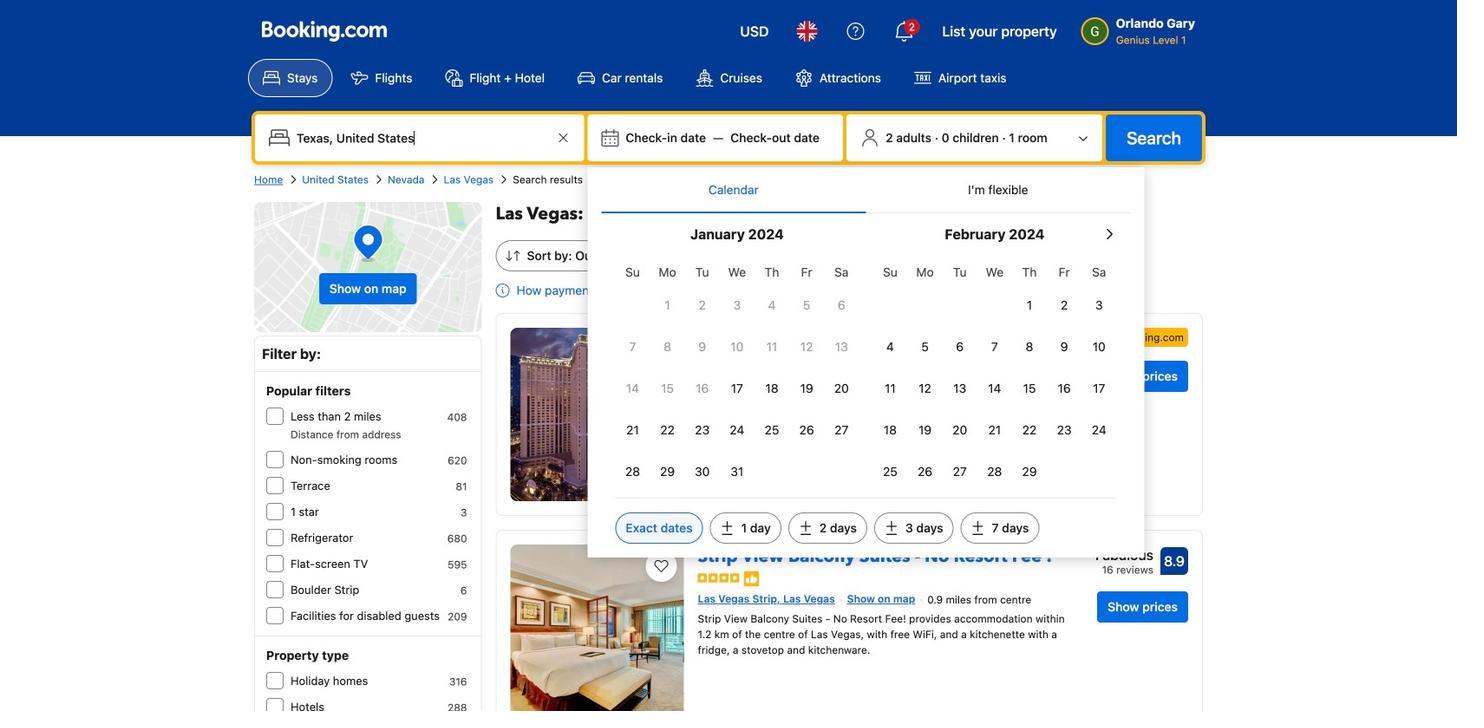 Task type: describe. For each thing, give the bounding box(es) containing it.
28 February 2024 checkbox
[[978, 453, 1012, 491]]

19 February 2024 checkbox
[[908, 411, 943, 449]]

20 January 2024 checkbox
[[824, 370, 859, 408]]

marriott's grand chateau image
[[511, 328, 684, 501]]

9 February 2024 checkbox
[[1047, 328, 1082, 366]]

5 February 2024 checkbox
[[908, 328, 943, 366]]

28 January 2024 checkbox
[[615, 453, 650, 491]]

17 January 2024 checkbox
[[720, 370, 755, 408]]

strip view balcony suites - no resort fee ! image
[[511, 545, 684, 711]]

14 January 2024 checkbox
[[615, 370, 650, 408]]

9 January 2024 checkbox
[[685, 328, 720, 366]]

6 February 2024 checkbox
[[943, 328, 978, 366]]

this property is part of our preferred partner programme. it is committed to providing commendable service and good value. it will pay us a higher commission if you make a booking. image
[[743, 570, 760, 588]]

17 February 2024 checkbox
[[1082, 370, 1117, 408]]

your account menu orlando gary genius level 1 element
[[1082, 8, 1202, 48]]

16 February 2024 checkbox
[[1047, 370, 1082, 408]]

13 February 2024 checkbox
[[943, 370, 978, 408]]

1 January 2024 checkbox
[[650, 286, 685, 324]]

18 January 2024 checkbox
[[755, 370, 790, 408]]

25 February 2024 checkbox
[[873, 453, 908, 491]]

12 January 2024 checkbox
[[790, 328, 824, 366]]

1 February 2024 checkbox
[[1012, 286, 1047, 324]]

search results updated. las vegas: 823 properties found. element
[[496, 202, 1203, 226]]

fabulous element
[[1096, 545, 1154, 566]]

this property is part of our preferred partner programme. it is committed to providing commendable service and good value. it will pay us a higher commission if you make a booking. image
[[743, 570, 760, 588]]

4 February 2024 checkbox
[[873, 328, 908, 366]]

20 February 2024 checkbox
[[943, 411, 978, 449]]

27 February 2024 checkbox
[[943, 453, 978, 491]]

24 February 2024 checkbox
[[1082, 411, 1117, 449]]

10 February 2024 checkbox
[[1082, 328, 1117, 366]]

18 February 2024 checkbox
[[873, 411, 908, 449]]

15 February 2024 checkbox
[[1012, 370, 1047, 408]]

2 February 2024 checkbox
[[1047, 286, 1082, 324]]

15 January 2024 checkbox
[[650, 370, 685, 408]]

31 January 2024 checkbox
[[720, 453, 755, 491]]

8 January 2024 checkbox
[[650, 328, 685, 366]]

22 February 2024 checkbox
[[1012, 411, 1047, 449]]

21 February 2024 checkbox
[[978, 411, 1012, 449]]

23 February 2024 checkbox
[[1047, 411, 1082, 449]]



Task type: locate. For each thing, give the bounding box(es) containing it.
6 January 2024 checkbox
[[824, 286, 859, 324]]

3 February 2024 checkbox
[[1082, 286, 1117, 324]]

30 January 2024 checkbox
[[685, 453, 720, 491]]

8 February 2024 checkbox
[[1012, 328, 1047, 366]]

0 horizontal spatial grid
[[615, 255, 859, 491]]

5 January 2024 checkbox
[[790, 286, 824, 324]]

26 February 2024 checkbox
[[908, 453, 943, 491]]

16 January 2024 checkbox
[[685, 370, 720, 408]]

14 February 2024 checkbox
[[978, 370, 1012, 408]]

27 January 2024 checkbox
[[824, 411, 859, 449]]

25 January 2024 checkbox
[[755, 411, 790, 449]]

2 grid from the left
[[873, 255, 1117, 491]]

29 February 2024 checkbox
[[1012, 453, 1047, 491]]

1 horizontal spatial grid
[[873, 255, 1117, 491]]

4 January 2024 checkbox
[[755, 286, 790, 324]]

12 February 2024 checkbox
[[908, 370, 943, 408]]

10 January 2024 checkbox
[[720, 328, 755, 366]]

24 January 2024 checkbox
[[720, 411, 755, 449]]

26 January 2024 checkbox
[[790, 411, 824, 449]]

11 February 2024 checkbox
[[873, 370, 908, 408]]

23 January 2024 checkbox
[[685, 411, 720, 449]]

booking.com image
[[262, 21, 387, 42]]

11 January 2024 checkbox
[[755, 328, 790, 366]]

grid
[[615, 255, 859, 491], [873, 255, 1117, 491]]

1 grid from the left
[[615, 255, 859, 491]]

3 January 2024 checkbox
[[720, 286, 755, 324]]

29 January 2024 checkbox
[[650, 453, 685, 491]]

22 January 2024 checkbox
[[650, 411, 685, 449]]

21 January 2024 checkbox
[[615, 411, 650, 449]]

13 January 2024 checkbox
[[824, 328, 859, 366]]

scored 8.9 element
[[1161, 547, 1189, 575]]

19 January 2024 checkbox
[[790, 370, 824, 408]]

Where are you going? field
[[290, 122, 553, 154]]

7 January 2024 checkbox
[[615, 328, 650, 366]]

tab list
[[602, 167, 1131, 214]]

2 January 2024 checkbox
[[685, 286, 720, 324]]

7 February 2024 checkbox
[[978, 328, 1012, 366]]



Task type: vqa. For each thing, say whether or not it's contained in the screenshot.
Loire,
no



